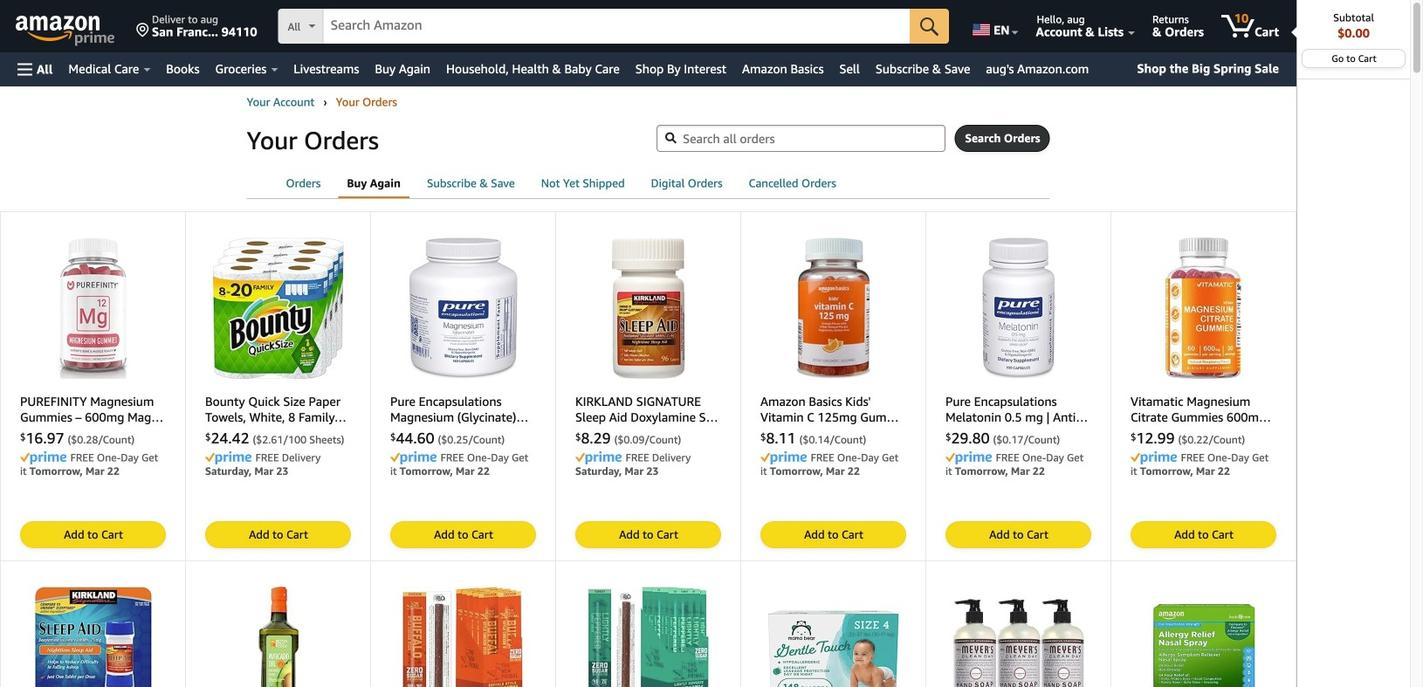 Task type: locate. For each thing, give the bounding box(es) containing it.
none search field inside navigation navigation
[[278, 9, 949, 45]]

3 free shipping for prime members image from the left
[[390, 451, 437, 464]]

None submit
[[910, 9, 949, 44], [955, 126, 1049, 151], [910, 9, 949, 44], [955, 126, 1049, 151]]

6 add to cart submit from the left
[[946, 522, 1091, 547]]

search image
[[665, 132, 677, 144]]

amazon image
[[16, 16, 100, 42]]

add to cart submit for first "free shipping for prime members" image from left
[[21, 522, 165, 547]]

2 free shipping for prime members image from the left
[[205, 451, 251, 464]]

tab list
[[247, 170, 1050, 198]]

add to cart submit for 4th "free shipping for prime members" image from left
[[576, 522, 720, 547]]

5 add to cart submit from the left
[[761, 522, 905, 547]]

4 add to cart submit from the left
[[576, 522, 720, 547]]

navigation navigation
[[0, 0, 1410, 687]]

list
[[247, 93, 1050, 111]]

None search field
[[278, 9, 949, 45]]

3 add to cart submit from the left
[[391, 522, 535, 547]]

2 add to cart submit from the left
[[206, 522, 350, 547]]

add to cart submit for 2nd "free shipping for prime members" image from the left
[[206, 522, 350, 547]]

4 free shipping for prime members image from the left
[[575, 451, 622, 464]]

Search all orders search field
[[657, 125, 946, 152]]

5 free shipping for prime members image from the left
[[760, 451, 807, 464]]

1 add to cart submit from the left
[[21, 522, 165, 547]]

free shipping for prime members image
[[20, 451, 66, 464], [205, 451, 251, 464], [390, 451, 437, 464], [575, 451, 622, 464], [760, 451, 807, 464], [946, 451, 992, 464], [1131, 451, 1177, 464]]

Add to Cart submit
[[21, 522, 165, 547], [206, 522, 350, 547], [391, 522, 535, 547], [576, 522, 720, 547], [761, 522, 905, 547], [946, 522, 1091, 547]]



Task type: vqa. For each thing, say whether or not it's contained in the screenshot.
list
yes



Task type: describe. For each thing, give the bounding box(es) containing it.
1 free shipping for prime members image from the left
[[20, 451, 66, 464]]

add to cart submit for 2nd "free shipping for prime members" image from right
[[946, 522, 1091, 547]]

add to cart submit for 5th "free shipping for prime members" image from left
[[761, 522, 905, 547]]

6 free shipping for prime members image from the left
[[946, 451, 992, 464]]

add to cart submit for fifth "free shipping for prime members" image from right
[[391, 522, 535, 547]]

Search Amazon text field
[[324, 10, 910, 43]]

7 free shipping for prime members image from the left
[[1131, 451, 1177, 464]]



